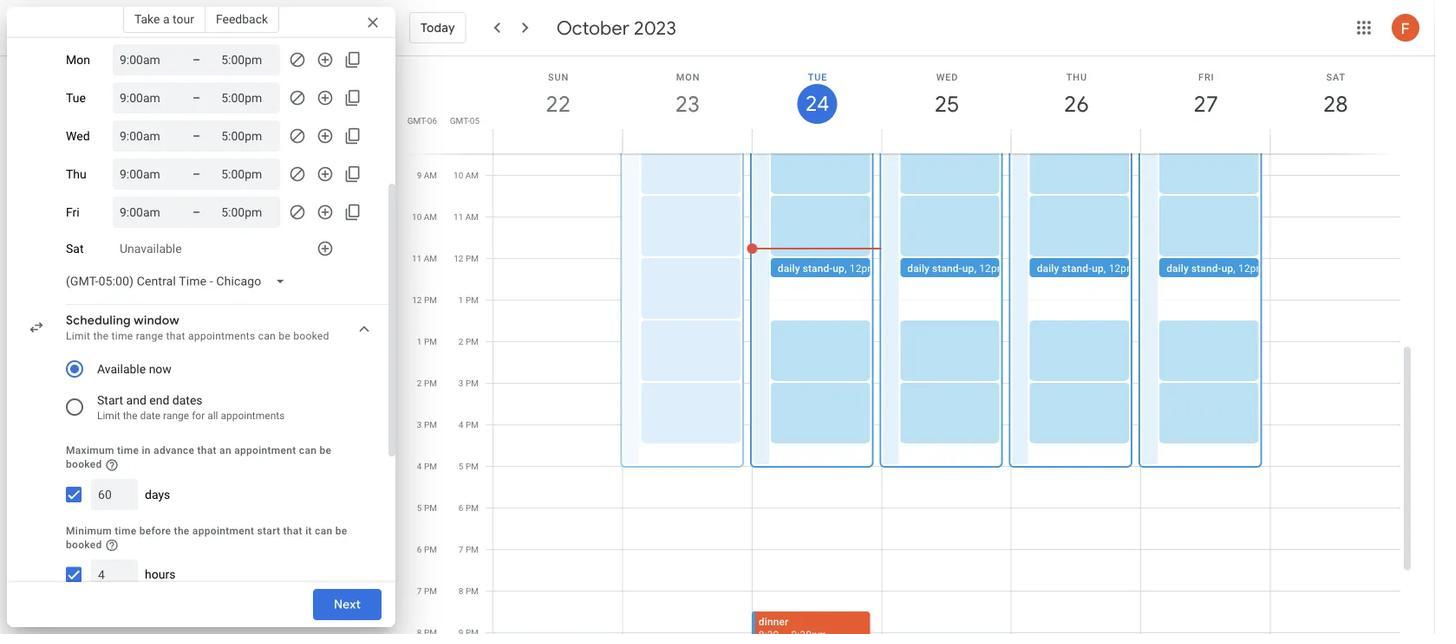 Task type: vqa. For each thing, say whether or not it's contained in the screenshot.


Task type: describe. For each thing, give the bounding box(es) containing it.
3 daily from the left
[[1037, 263, 1059, 275]]

hours
[[145, 568, 176, 583]]

0 vertical spatial 7 pm
[[459, 545, 479, 555]]

05
[[470, 115, 480, 126]]

wed for wed
[[66, 129, 90, 143]]

2 , from the left
[[974, 263, 977, 275]]

28
[[1322, 90, 1347, 118]]

sat 28
[[1322, 72, 1347, 118]]

Start time on Mondays text field
[[120, 49, 172, 70]]

range inside start and end dates limit the date range for all appointments
[[163, 410, 189, 422]]

sun
[[548, 72, 569, 82]]

0 horizontal spatial 1 pm
[[417, 337, 437, 347]]

1 horizontal spatial 2
[[459, 337, 464, 347]]

and
[[126, 393, 146, 408]]

4 , from the left
[[1234, 263, 1236, 275]]

time for maximum
[[117, 445, 139, 457]]

sun 22
[[545, 72, 570, 118]]

advance
[[154, 445, 194, 457]]

1 horizontal spatial 3
[[459, 379, 464, 389]]

thu for thu
[[66, 167, 87, 181]]

0 horizontal spatial 10 am
[[412, 212, 437, 222]]

0 vertical spatial 10 am
[[454, 170, 479, 181]]

thursday, october 26 element
[[1057, 84, 1097, 124]]

limit inside start and end dates limit the date range for all appointments
[[97, 410, 120, 422]]

1 daily stand-up , 12pm from the left
[[778, 263, 877, 275]]

maximum
[[66, 445, 114, 457]]

gmt- for 05
[[450, 115, 470, 126]]

0 vertical spatial 6 pm
[[459, 503, 479, 514]]

can inside maximum time in advance that an appointment can be booked
[[299, 445, 317, 457]]

scheduling window limit the time range that appointments can be booked
[[66, 313, 329, 343]]

october
[[557, 16, 630, 40]]

1 vertical spatial 10
[[412, 212, 422, 222]]

1 vertical spatial 11 am
[[412, 254, 437, 264]]

minimum time before the appointment start that it can be booked
[[66, 525, 347, 551]]

2 stand- from the left
[[932, 263, 962, 275]]

26
[[1063, 90, 1088, 118]]

2 daily stand-up , 12pm from the left
[[907, 263, 1006, 275]]

dates
[[172, 393, 203, 408]]

Maximum days in advance that an appointment can be booked number field
[[98, 479, 131, 511]]

range inside scheduling window limit the time range that appointments can be booked
[[136, 330, 163, 343]]

today button
[[409, 7, 466, 49]]

End time on Thursdays text field
[[221, 164, 273, 185]]

saturday, october 28 element
[[1316, 84, 1356, 124]]

tue for tue
[[66, 91, 86, 105]]

mon for mon
[[66, 53, 90, 67]]

25 column header
[[881, 56, 1012, 154]]

1 vertical spatial 6 pm
[[417, 545, 437, 555]]

– for tue
[[193, 91, 201, 105]]

friday, october 27 element
[[1186, 84, 1226, 124]]

23
[[674, 90, 699, 118]]

1 vertical spatial 2 pm
[[417, 379, 437, 389]]

monday, october 23 element
[[668, 84, 708, 124]]

1 horizontal spatial 4 pm
[[459, 420, 479, 431]]

fri 27
[[1193, 72, 1218, 118]]

1 vertical spatial 12
[[412, 295, 422, 306]]

option group containing available now
[[59, 350, 357, 427]]

it
[[305, 525, 312, 538]]

0 vertical spatial 5 pm
[[459, 462, 479, 472]]

24
[[804, 90, 828, 118]]

booked inside maximum time in advance that an appointment can be booked
[[66, 459, 102, 471]]

for
[[192, 410, 205, 422]]

take
[[134, 12, 160, 26]]

2 daily from the left
[[907, 263, 930, 275]]

before
[[139, 525, 171, 538]]

end
[[149, 393, 169, 408]]

take a tour button
[[123, 5, 205, 33]]

next
[[334, 598, 361, 613]]

in
[[142, 445, 151, 457]]

thu for thu 26
[[1067, 72, 1087, 82]]

date
[[140, 410, 161, 422]]

23 column header
[[622, 56, 753, 154]]

mon for mon 23
[[676, 72, 700, 82]]

that for time
[[283, 525, 303, 538]]

tour
[[173, 12, 194, 26]]

all
[[207, 410, 218, 422]]

be for window
[[279, 330, 291, 343]]

28 column header
[[1270, 56, 1401, 154]]

3 , from the left
[[1104, 263, 1106, 275]]

1 up from the left
[[833, 263, 845, 275]]

– for thu
[[193, 167, 201, 181]]

0 vertical spatial 4
[[459, 420, 464, 431]]

fri for fri 27
[[1199, 72, 1215, 82]]

0 vertical spatial 1
[[459, 295, 464, 306]]

dinner button
[[752, 613, 870, 635]]

1 horizontal spatial 11
[[454, 212, 463, 222]]

feedback button
[[205, 5, 279, 33]]

25
[[934, 90, 958, 118]]

4 12pm from the left
[[1239, 263, 1266, 275]]

0 horizontal spatial 11
[[412, 254, 422, 264]]

today
[[421, 20, 455, 36]]

take a tour
[[134, 12, 194, 26]]

0 vertical spatial 5
[[459, 462, 464, 472]]

minimum
[[66, 525, 112, 538]]

0 vertical spatial 11 am
[[454, 212, 479, 222]]

1 horizontal spatial 1 pm
[[459, 295, 479, 306]]

limit inside scheduling window limit the time range that appointments can be booked
[[66, 330, 90, 343]]

wed for wed 25
[[936, 72, 958, 82]]

fri for fri
[[66, 205, 80, 220]]

available
[[97, 362, 146, 376]]

4 up from the left
[[1222, 263, 1234, 275]]

– for wed
[[193, 129, 201, 143]]

4 daily from the left
[[1167, 263, 1189, 275]]

1 vertical spatial 5 pm
[[417, 503, 437, 514]]

End time on Tuesdays text field
[[221, 88, 273, 108]]

feedback
[[216, 12, 268, 26]]

9
[[417, 170, 422, 181]]

booked for window
[[293, 330, 329, 343]]

thu 26
[[1063, 72, 1088, 118]]

2 up from the left
[[962, 263, 974, 275]]

0 vertical spatial 10
[[454, 170, 463, 181]]

1 vertical spatial 4
[[417, 462, 422, 472]]

tuesday, october 24, today element
[[798, 84, 837, 124]]

sat for sat 28
[[1327, 72, 1346, 82]]



Task type: locate. For each thing, give the bounding box(es) containing it.
can inside 'minimum time before the appointment start that it can be booked'
[[315, 525, 333, 538]]

the inside scheduling window limit the time range that appointments can be booked
[[93, 330, 109, 343]]

can inside scheduling window limit the time range that appointments can be booked
[[258, 330, 276, 343]]

daily stand-up , 12pm
[[778, 263, 877, 275], [907, 263, 1006, 275], [1037, 263, 1136, 275], [1167, 263, 1266, 275]]

3 pm
[[459, 379, 479, 389], [417, 420, 437, 431]]

appointment right an
[[234, 445, 296, 457]]

dinner
[[759, 617, 789, 629]]

End time on Fridays text field
[[221, 202, 273, 223]]

next button
[[313, 585, 382, 626]]

4 – from the top
[[193, 167, 201, 181]]

1 horizontal spatial mon
[[676, 72, 700, 82]]

1 horizontal spatial gmt-
[[450, 115, 470, 126]]

1 gmt- from the left
[[407, 115, 427, 126]]

Start time on Thursdays text field
[[120, 164, 172, 185]]

1 vertical spatial 12 pm
[[412, 295, 437, 306]]

be inside scheduling window limit the time range that appointments can be booked
[[279, 330, 291, 343]]

appointments
[[188, 330, 255, 343], [221, 410, 285, 422]]

time for minimum
[[115, 525, 137, 538]]

2023
[[634, 16, 676, 40]]

gmt- left gmt-05
[[407, 115, 427, 126]]

1 horizontal spatial the
[[123, 410, 138, 422]]

10
[[454, 170, 463, 181], [412, 212, 422, 222]]

range down dates
[[163, 410, 189, 422]]

0 vertical spatial wed
[[936, 72, 958, 82]]

that inside 'minimum time before the appointment start that it can be booked'
[[283, 525, 303, 538]]

stand-
[[803, 263, 833, 275], [932, 263, 962, 275], [1062, 263, 1092, 275], [1192, 263, 1222, 275]]

27
[[1193, 90, 1218, 118]]

booked
[[293, 330, 329, 343], [66, 459, 102, 471], [66, 539, 102, 551]]

fri
[[1199, 72, 1215, 82], [66, 205, 80, 220]]

wed inside wed 25
[[936, 72, 958, 82]]

0 vertical spatial fri
[[1199, 72, 1215, 82]]

9 am
[[417, 170, 437, 181]]

10 am down 9 am
[[412, 212, 437, 222]]

the down and
[[123, 410, 138, 422]]

0 horizontal spatial 4 pm
[[417, 462, 437, 472]]

7 pm left "8"
[[417, 587, 437, 597]]

the inside start and end dates limit the date range for all appointments
[[123, 410, 138, 422]]

1 vertical spatial 10 am
[[412, 212, 437, 222]]

5 pm
[[459, 462, 479, 472], [417, 503, 437, 514]]

– left end time on thursdays "text field"
[[193, 167, 201, 181]]

1 horizontal spatial tue
[[808, 72, 828, 82]]

2 vertical spatial booked
[[66, 539, 102, 551]]

0 vertical spatial booked
[[293, 330, 329, 343]]

that for window
[[166, 330, 185, 343]]

1 vertical spatial appointments
[[221, 410, 285, 422]]

wed left "start time on wednesdays" 'text field'
[[66, 129, 90, 143]]

1 horizontal spatial 7
[[459, 545, 464, 555]]

0 horizontal spatial 11 am
[[412, 254, 437, 264]]

1 horizontal spatial be
[[320, 445, 332, 457]]

start
[[97, 393, 123, 408]]

0 vertical spatial 11
[[454, 212, 463, 222]]

time inside 'minimum time before the appointment start that it can be booked'
[[115, 525, 137, 538]]

– for fri
[[193, 205, 201, 219]]

sat
[[1327, 72, 1346, 82], [66, 242, 84, 256]]

0 horizontal spatial 3 pm
[[417, 420, 437, 431]]

1 horizontal spatial 5 pm
[[459, 462, 479, 472]]

be inside 'minimum time before the appointment start that it can be booked'
[[335, 525, 347, 538]]

option group
[[59, 350, 357, 427]]

tue 24
[[804, 72, 828, 118]]

0 horizontal spatial 6
[[417, 545, 422, 555]]

10 am right 9 am
[[454, 170, 479, 181]]

1 vertical spatial 1 pm
[[417, 337, 437, 347]]

1 vertical spatial 7 pm
[[417, 587, 437, 597]]

12
[[454, 254, 464, 264], [412, 295, 422, 306]]

can
[[258, 330, 276, 343], [299, 445, 317, 457], [315, 525, 333, 538]]

appointment inside maximum time in advance that an appointment can be booked
[[234, 445, 296, 457]]

be for time
[[335, 525, 347, 538]]

time down scheduling
[[111, 330, 133, 343]]

fri up friday, october 27 element
[[1199, 72, 1215, 82]]

1 horizontal spatial 11 am
[[454, 212, 479, 222]]

limit down start
[[97, 410, 120, 422]]

appointments up dates
[[188, 330, 255, 343]]

sat up the "saturday, october 28" element at top right
[[1327, 72, 1346, 82]]

an
[[220, 445, 231, 457]]

1 stand- from the left
[[803, 263, 833, 275]]

1 vertical spatial 1
[[417, 337, 422, 347]]

can for window
[[258, 330, 276, 343]]

1 horizontal spatial that
[[197, 445, 217, 457]]

2 vertical spatial time
[[115, 525, 137, 538]]

– for mon
[[193, 52, 201, 67]]

3 up from the left
[[1092, 263, 1104, 275]]

8
[[459, 587, 464, 597]]

2 vertical spatial be
[[335, 525, 347, 538]]

1 horizontal spatial 6 pm
[[459, 503, 479, 514]]

grid containing 22
[[402, 56, 1415, 635]]

2 pm
[[459, 337, 479, 347], [417, 379, 437, 389]]

7 pm up '8 pm'
[[459, 545, 479, 555]]

5
[[459, 462, 464, 472], [417, 503, 422, 514]]

11
[[454, 212, 463, 222], [412, 254, 422, 264]]

daily
[[778, 263, 800, 275], [907, 263, 930, 275], [1037, 263, 1059, 275], [1167, 263, 1189, 275]]

that left it
[[283, 525, 303, 538]]

2 vertical spatial can
[[315, 525, 333, 538]]

10 down 9
[[412, 212, 422, 222]]

appointments inside scheduling window limit the time range that appointments can be booked
[[188, 330, 255, 343]]

– down tour
[[193, 52, 201, 67]]

1 horizontal spatial 1
[[459, 295, 464, 306]]

time left before at the left bottom of the page
[[115, 525, 137, 538]]

Start time on Fridays text field
[[120, 202, 172, 223]]

1
[[459, 295, 464, 306], [417, 337, 422, 347]]

–
[[193, 52, 201, 67], [193, 91, 201, 105], [193, 129, 201, 143], [193, 167, 201, 181], [193, 205, 201, 219]]

sat for sat
[[66, 242, 84, 256]]

mon inside mon 23
[[676, 72, 700, 82]]

2 vertical spatial that
[[283, 525, 303, 538]]

0 vertical spatial 3 pm
[[459, 379, 479, 389]]

2 vertical spatial the
[[174, 525, 190, 538]]

22 column header
[[493, 56, 623, 154]]

pm
[[466, 254, 479, 264], [424, 295, 437, 306], [466, 295, 479, 306], [424, 337, 437, 347], [466, 337, 479, 347], [424, 379, 437, 389], [466, 379, 479, 389], [424, 420, 437, 431], [466, 420, 479, 431], [424, 462, 437, 472], [466, 462, 479, 472], [424, 503, 437, 514], [466, 503, 479, 514], [424, 545, 437, 555], [466, 545, 479, 555], [424, 587, 437, 597], [466, 587, 479, 597]]

the
[[93, 330, 109, 343], [123, 410, 138, 422], [174, 525, 190, 538]]

3 12pm from the left
[[1109, 263, 1136, 275]]

be inside maximum time in advance that an appointment can be booked
[[320, 445, 332, 457]]

7 pm
[[459, 545, 479, 555], [417, 587, 437, 597]]

gmt- right 06
[[450, 115, 470, 126]]

2 horizontal spatial be
[[335, 525, 347, 538]]

that down window
[[166, 330, 185, 343]]

2 12pm from the left
[[979, 263, 1006, 275]]

0 vertical spatial limit
[[66, 330, 90, 343]]

wed 25
[[934, 72, 958, 118]]

gmt-05
[[450, 115, 480, 126]]

1 vertical spatial 2
[[417, 379, 422, 389]]

0 vertical spatial thu
[[1067, 72, 1087, 82]]

range
[[136, 330, 163, 343], [163, 410, 189, 422]]

the right before at the left bottom of the page
[[174, 525, 190, 538]]

1 vertical spatial 4 pm
[[417, 462, 437, 472]]

appointment inside 'minimum time before the appointment start that it can be booked'
[[192, 525, 254, 538]]

appointment left "start"
[[192, 525, 254, 538]]

0 vertical spatial time
[[111, 330, 133, 343]]

0 vertical spatial range
[[136, 330, 163, 343]]

12 pm
[[454, 254, 479, 264], [412, 295, 437, 306]]

the down scheduling
[[93, 330, 109, 343]]

0 horizontal spatial 2 pm
[[417, 379, 437, 389]]

27 column header
[[1141, 56, 1271, 154]]

range down window
[[136, 330, 163, 343]]

1 vertical spatial can
[[299, 445, 317, 457]]

tue left start time on tuesdays text field
[[66, 91, 86, 105]]

10 right 9 am
[[454, 170, 463, 181]]

11 am
[[454, 212, 479, 222], [412, 254, 437, 264]]

End time on Mondays text field
[[221, 49, 273, 70]]

0 vertical spatial 7
[[459, 545, 464, 555]]

None field
[[59, 266, 300, 297]]

can for time
[[315, 525, 333, 538]]

appointments right all
[[221, 410, 285, 422]]

End time on Wednesdays text field
[[221, 126, 273, 147]]

1 , from the left
[[845, 263, 847, 275]]

26 column header
[[1011, 56, 1141, 154]]

1 horizontal spatial 10
[[454, 170, 463, 181]]

appointments inside start and end dates limit the date range for all appointments
[[221, 410, 285, 422]]

the inside 'minimum time before the appointment start that it can be booked'
[[174, 525, 190, 538]]

4 daily stand-up , 12pm from the left
[[1167, 263, 1266, 275]]

time left in
[[117, 445, 139, 457]]

thu
[[1067, 72, 1087, 82], [66, 167, 87, 181]]

1 horizontal spatial limit
[[97, 410, 120, 422]]

6 pm
[[459, 503, 479, 514], [417, 545, 437, 555]]

0 horizontal spatial 4
[[417, 462, 422, 472]]

0 vertical spatial 1 pm
[[459, 295, 479, 306]]

1 horizontal spatial 6
[[459, 503, 464, 514]]

scheduling
[[66, 313, 131, 329]]

that
[[166, 330, 185, 343], [197, 445, 217, 457], [283, 525, 303, 538]]

0 horizontal spatial 5
[[417, 503, 422, 514]]

1 vertical spatial 7
[[417, 587, 422, 597]]

start and end dates limit the date range for all appointments
[[97, 393, 285, 422]]

limit down scheduling
[[66, 330, 90, 343]]

tue inside tue 24
[[808, 72, 828, 82]]

7 left "8"
[[417, 587, 422, 597]]

sat up scheduling
[[66, 242, 84, 256]]

days
[[145, 488, 170, 502]]

sat inside the sat 28
[[1327, 72, 1346, 82]]

1 pm
[[459, 295, 479, 306], [417, 337, 437, 347]]

appointment
[[234, 445, 296, 457], [192, 525, 254, 538]]

mon left the 'start time on mondays' text box
[[66, 53, 90, 67]]

2 – from the top
[[193, 91, 201, 105]]

time inside maximum time in advance that an appointment can be booked
[[117, 445, 139, 457]]

1 horizontal spatial wed
[[936, 72, 958, 82]]

1 vertical spatial 6
[[417, 545, 422, 555]]

0 horizontal spatial tue
[[66, 91, 86, 105]]

that inside maximum time in advance that an appointment can be booked
[[197, 445, 217, 457]]

the for time
[[174, 525, 190, 538]]

2 horizontal spatial that
[[283, 525, 303, 538]]

1 horizontal spatial 12
[[454, 254, 464, 264]]

0 horizontal spatial be
[[279, 330, 291, 343]]

tue up the "24"
[[808, 72, 828, 82]]

3
[[459, 379, 464, 389], [417, 420, 422, 431]]

0 vertical spatial 4 pm
[[459, 420, 479, 431]]

mon 23
[[674, 72, 700, 118]]

,
[[845, 263, 847, 275], [974, 263, 977, 275], [1104, 263, 1106, 275], [1234, 263, 1236, 275]]

– right the start time on fridays text field
[[193, 205, 201, 219]]

3 daily stand-up , 12pm from the left
[[1037, 263, 1136, 275]]

1 12pm from the left
[[850, 263, 877, 275]]

0 horizontal spatial 5 pm
[[417, 503, 437, 514]]

1 vertical spatial mon
[[676, 72, 700, 82]]

0 vertical spatial appointment
[[234, 445, 296, 457]]

1 vertical spatial 3
[[417, 420, 422, 431]]

0 horizontal spatial the
[[93, 330, 109, 343]]

1 vertical spatial range
[[163, 410, 189, 422]]

2
[[459, 337, 464, 347], [417, 379, 422, 389]]

1 horizontal spatial 7 pm
[[459, 545, 479, 555]]

1 vertical spatial 3 pm
[[417, 420, 437, 431]]

24 column header
[[752, 56, 882, 154]]

a
[[163, 12, 170, 26]]

thu inside thu 26
[[1067, 72, 1087, 82]]

Start time on Wednesdays text field
[[120, 126, 172, 147]]

0 vertical spatial 2
[[459, 337, 464, 347]]

6
[[459, 503, 464, 514], [417, 545, 422, 555]]

that inside scheduling window limit the time range that appointments can be booked
[[166, 330, 185, 343]]

sunday, october 22 element
[[538, 84, 578, 124]]

booked for time
[[66, 539, 102, 551]]

1 vertical spatial that
[[197, 445, 217, 457]]

available now
[[97, 362, 172, 376]]

1 horizontal spatial thu
[[1067, 72, 1087, 82]]

1 vertical spatial booked
[[66, 459, 102, 471]]

october 2023
[[557, 16, 676, 40]]

0 horizontal spatial fri
[[66, 205, 80, 220]]

5 – from the top
[[193, 205, 201, 219]]

– right start time on tuesdays text field
[[193, 91, 201, 105]]

10 am
[[454, 170, 479, 181], [412, 212, 437, 222]]

tue for tue 24
[[808, 72, 828, 82]]

gmt-
[[407, 115, 427, 126], [450, 115, 470, 126]]

0 horizontal spatial 2
[[417, 379, 422, 389]]

now
[[149, 362, 172, 376]]

the for window
[[93, 330, 109, 343]]

2 gmt- from the left
[[450, 115, 470, 126]]

1 horizontal spatial fri
[[1199, 72, 1215, 82]]

3 stand- from the left
[[1062, 263, 1092, 275]]

gmt-06
[[407, 115, 437, 126]]

06
[[427, 115, 437, 126]]

window
[[134, 313, 179, 329]]

1 horizontal spatial 12 pm
[[454, 254, 479, 264]]

0 horizontal spatial limit
[[66, 330, 90, 343]]

4 stand- from the left
[[1192, 263, 1222, 275]]

wed
[[936, 72, 958, 82], [66, 129, 90, 143]]

booked inside 'minimum time before the appointment start that it can be booked'
[[66, 539, 102, 551]]

4
[[459, 420, 464, 431], [417, 462, 422, 472]]

1 horizontal spatial 4
[[459, 420, 464, 431]]

wed up wednesday, october 25 element
[[936, 72, 958, 82]]

mon up monday, october 23 element
[[676, 72, 700, 82]]

0 horizontal spatial 12 pm
[[412, 295, 437, 306]]

be
[[279, 330, 291, 343], [320, 445, 332, 457], [335, 525, 347, 538]]

thu up thursday, october 26 element
[[1067, 72, 1087, 82]]

time
[[111, 330, 133, 343], [117, 445, 139, 457], [115, 525, 137, 538]]

7 up "8"
[[459, 545, 464, 555]]

thu left "start time on thursdays" text box
[[66, 167, 87, 181]]

0 vertical spatial 2 pm
[[459, 337, 479, 347]]

mon
[[66, 53, 90, 67], [676, 72, 700, 82]]

0 vertical spatial that
[[166, 330, 185, 343]]

0 vertical spatial the
[[93, 330, 109, 343]]

1 – from the top
[[193, 52, 201, 67]]

maximum time in advance that an appointment can be booked
[[66, 445, 332, 471]]

8 pm
[[459, 587, 479, 597]]

that left an
[[197, 445, 217, 457]]

Start time on Tuesdays text field
[[120, 88, 172, 108]]

am
[[424, 170, 437, 181], [466, 170, 479, 181], [424, 212, 437, 222], [466, 212, 479, 222], [424, 254, 437, 264]]

wednesday, october 25 element
[[927, 84, 967, 124]]

fri left the start time on fridays text field
[[66, 205, 80, 220]]

limit
[[66, 330, 90, 343], [97, 410, 120, 422]]

7
[[459, 545, 464, 555], [417, 587, 422, 597]]

gmt- for 06
[[407, 115, 427, 126]]

start
[[257, 525, 280, 538]]

0 horizontal spatial 1
[[417, 337, 422, 347]]

12pm
[[850, 263, 877, 275], [979, 263, 1006, 275], [1109, 263, 1136, 275], [1239, 263, 1266, 275]]

tue
[[808, 72, 828, 82], [66, 91, 86, 105]]

time inside scheduling window limit the time range that appointments can be booked
[[111, 330, 133, 343]]

0 horizontal spatial 12
[[412, 295, 422, 306]]

unavailable
[[120, 242, 182, 256]]

booked inside scheduling window limit the time range that appointments can be booked
[[293, 330, 329, 343]]

1 daily from the left
[[778, 263, 800, 275]]

Minimum amount of hours before the start of the appointment that it can be booked number field
[[98, 560, 131, 591]]

fri inside fri 27
[[1199, 72, 1215, 82]]

– left end time on wednesdays text box
[[193, 129, 201, 143]]

1 horizontal spatial 3 pm
[[459, 379, 479, 389]]

1 vertical spatial appointment
[[192, 525, 254, 538]]

0 horizontal spatial 3
[[417, 420, 422, 431]]

grid
[[402, 56, 1415, 635]]

3 – from the top
[[193, 129, 201, 143]]

0 vertical spatial can
[[258, 330, 276, 343]]

22
[[545, 90, 570, 118]]

0 horizontal spatial 10
[[412, 212, 422, 222]]



